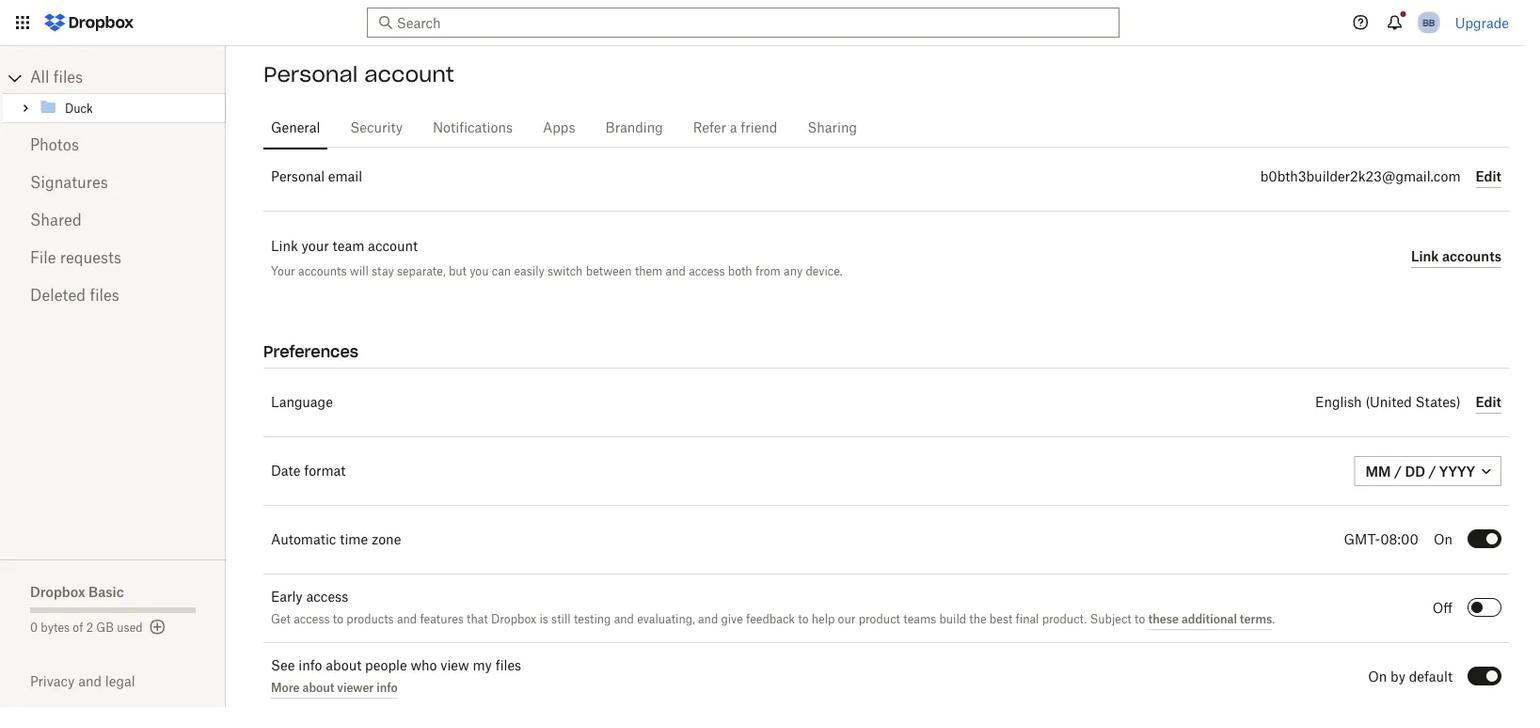 Task type: describe. For each thing, give the bounding box(es) containing it.
product.
[[1042, 614, 1087, 625]]

1 vertical spatial account
[[368, 240, 418, 253]]

product
[[859, 614, 900, 625]]

personal for personal account
[[263, 61, 358, 87]]

signatures link
[[30, 165, 196, 202]]

all files
[[30, 71, 83, 86]]

notifications
[[433, 121, 513, 135]]

see
[[271, 659, 295, 672]]

accounts for your
[[298, 264, 347, 278]]

edit button for link accounts
[[1476, 166, 1502, 188]]

and left legal
[[78, 674, 102, 690]]

get more space image
[[146, 616, 169, 639]]

dropbox basic
[[30, 584, 124, 600]]

2
[[86, 623, 93, 634]]

that
[[467, 614, 488, 625]]

friend
[[741, 121, 777, 135]]

refer a friend
[[693, 121, 777, 135]]

edit button for mm / dd / yyyy
[[1476, 391, 1502, 414]]

duck
[[65, 103, 93, 115]]

give
[[721, 614, 743, 625]]

best
[[990, 614, 1013, 625]]

my
[[473, 659, 492, 672]]

photos
[[30, 138, 79, 153]]

0 bytes of 2 gb used
[[30, 623, 143, 634]]

automatic time zone
[[271, 533, 401, 547]]

refer
[[693, 121, 726, 135]]

all files link
[[30, 63, 226, 93]]

files for deleted files
[[90, 289, 119, 304]]

photos link
[[30, 127, 196, 165]]

shared
[[30, 214, 82, 229]]

separate,
[[397, 264, 446, 278]]

privacy and legal
[[30, 674, 135, 690]]

1 / from the left
[[1394, 463, 1402, 479]]

b0bth3builder2k23@gmail.com
[[1260, 170, 1461, 183]]

accounts for link
[[1442, 248, 1502, 264]]

dd
[[1405, 463, 1425, 479]]

personal email
[[271, 170, 362, 183]]

signatures
[[30, 176, 108, 191]]

final
[[1016, 614, 1039, 625]]

files inside see info about people who view my files more about viewer info
[[495, 659, 521, 672]]

mm / dd / yyyy button
[[1354, 456, 1502, 486]]

personal account
[[263, 61, 454, 87]]

your
[[271, 264, 295, 278]]

file requests
[[30, 251, 121, 266]]

people
[[365, 659, 407, 672]]

evaluating,
[[637, 614, 695, 625]]

more
[[271, 680, 300, 695]]

bb button
[[1414, 8, 1444, 38]]

file
[[30, 251, 56, 266]]

format
[[304, 465, 346, 478]]

a
[[730, 121, 737, 135]]

email
[[328, 170, 362, 183]]

the
[[969, 614, 987, 625]]

link for link your team account
[[271, 240, 298, 253]]

these
[[1148, 612, 1179, 626]]

security
[[350, 121, 403, 135]]

gmt-
[[1344, 533, 1380, 547]]

zone
[[372, 533, 401, 547]]

on for on
[[1434, 533, 1453, 547]]

your accounts will stay separate, but you can easily switch between them and access both from any device.
[[271, 264, 843, 278]]

and left features on the left of the page
[[397, 614, 417, 625]]

legal
[[105, 674, 135, 690]]

file requests link
[[30, 240, 196, 278]]

branding tab
[[598, 105, 671, 151]]

upgrade
[[1455, 15, 1509, 31]]

access for early access
[[306, 591, 348, 604]]

easily
[[514, 264, 544, 278]]

deleted files
[[30, 289, 119, 304]]

still
[[551, 614, 571, 625]]

feedback
[[746, 614, 795, 625]]

security tab
[[343, 105, 410, 151]]

terms
[[1240, 612, 1272, 626]]

teams
[[903, 614, 936, 625]]

access for get access to products and features that dropbox is still testing and evaluating, and give feedback to help our product teams build the best final product. subject to these additional terms .
[[294, 614, 330, 625]]

english (united states)
[[1315, 396, 1461, 409]]

preferences
[[263, 342, 358, 361]]

get access to products and features that dropbox is still testing and evaluating, and give feedback to help our product teams build the best final product. subject to these additional terms .
[[271, 612, 1275, 626]]

our
[[838, 614, 856, 625]]

3 to from the left
[[1135, 614, 1145, 625]]

general tab
[[263, 105, 328, 151]]

link for link accounts
[[1411, 248, 1439, 264]]

branding
[[605, 121, 663, 135]]

but
[[449, 264, 467, 278]]

more about viewer info button
[[271, 677, 398, 699]]

link your team account
[[271, 240, 418, 253]]

from
[[755, 264, 781, 278]]

deleted
[[30, 289, 86, 304]]

0 horizontal spatial dropbox
[[30, 584, 85, 600]]

shared link
[[30, 202, 196, 240]]

general
[[271, 121, 320, 135]]

language
[[271, 396, 333, 409]]

dropbox inside get access to products and features that dropbox is still testing and evaluating, and give feedback to help our product teams build the best final product. subject to these additional terms .
[[491, 614, 536, 625]]

upgrade link
[[1455, 15, 1509, 31]]



Task type: vqa. For each thing, say whether or not it's contained in the screenshot.
Basic
yes



Task type: locate. For each thing, give the bounding box(es) containing it.
1 horizontal spatial on
[[1434, 533, 1453, 547]]

0 horizontal spatial info
[[298, 659, 322, 672]]

0 horizontal spatial on
[[1368, 671, 1387, 684]]

on for on by default
[[1368, 671, 1387, 684]]

edit for mm / dd / yyyy
[[1476, 394, 1502, 410]]

these additional terms button
[[1148, 608, 1272, 631]]

date format
[[271, 465, 346, 478]]

apps tab
[[535, 105, 583, 151]]

tab list
[[263, 103, 1509, 151]]

them
[[635, 264, 663, 278]]

files right the all
[[53, 71, 83, 86]]

1 vertical spatial files
[[90, 289, 119, 304]]

about up more about viewer info button
[[326, 659, 362, 672]]

products
[[347, 614, 394, 625]]

and left give
[[698, 614, 718, 625]]

all
[[30, 71, 49, 86]]

on left by
[[1368, 671, 1387, 684]]

viewer
[[337, 680, 374, 695]]

2 horizontal spatial files
[[495, 659, 521, 672]]

access
[[689, 264, 725, 278], [306, 591, 348, 604], [294, 614, 330, 625]]

gb
[[96, 623, 114, 634]]

edit button up link accounts
[[1476, 166, 1502, 188]]

account up stay
[[368, 240, 418, 253]]

and
[[666, 264, 686, 278], [397, 614, 417, 625], [614, 614, 634, 625], [698, 614, 718, 625], [78, 674, 102, 690]]

1 to from the left
[[333, 614, 343, 625]]

and right them
[[666, 264, 686, 278]]

info right see
[[298, 659, 322, 672]]

08:00
[[1380, 533, 1419, 547]]

access right early
[[306, 591, 348, 604]]

edit button right states)
[[1476, 391, 1502, 414]]

will
[[350, 264, 369, 278]]

info
[[298, 659, 322, 672], [377, 680, 398, 695]]

link accounts button
[[1411, 246, 1502, 268]]

0 vertical spatial edit button
[[1476, 166, 1502, 188]]

1 edit button from the top
[[1476, 166, 1502, 188]]

requests
[[60, 251, 121, 266]]

stay
[[372, 264, 394, 278]]

is
[[540, 614, 548, 625]]

global header element
[[0, 0, 1524, 46]]

off
[[1433, 602, 1453, 615]]

basic
[[88, 584, 124, 600]]

mm / dd / yyyy
[[1366, 463, 1475, 479]]

tab list containing general
[[263, 103, 1509, 151]]

2 vertical spatial access
[[294, 614, 330, 625]]

personal for personal email
[[271, 170, 325, 183]]

personal up the general
[[263, 61, 358, 87]]

deleted files link
[[30, 278, 196, 315]]

about
[[326, 659, 362, 672], [302, 680, 334, 695]]

1 horizontal spatial info
[[377, 680, 398, 695]]

early
[[271, 591, 303, 604]]

you
[[470, 264, 489, 278]]

early access
[[271, 591, 348, 604]]

get
[[271, 614, 291, 625]]

notifications tab
[[425, 105, 520, 151]]

1 vertical spatial about
[[302, 680, 334, 695]]

1 vertical spatial edit
[[1476, 394, 1502, 410]]

and right testing
[[614, 614, 634, 625]]

who
[[411, 659, 437, 672]]

files
[[53, 71, 83, 86], [90, 289, 119, 304], [495, 659, 521, 672]]

1 edit from the top
[[1476, 168, 1502, 184]]

device.
[[806, 264, 843, 278]]

on
[[1434, 533, 1453, 547], [1368, 671, 1387, 684]]

on by default
[[1368, 671, 1453, 684]]

to
[[333, 614, 343, 625], [798, 614, 809, 625], [1135, 614, 1145, 625]]

link accounts
[[1411, 248, 1502, 264]]

additional
[[1182, 612, 1237, 626]]

0 vertical spatial account
[[364, 61, 454, 87]]

any
[[784, 264, 803, 278]]

accounts inside button
[[1442, 248, 1502, 264]]

0 vertical spatial edit
[[1476, 168, 1502, 184]]

apps
[[543, 121, 575, 135]]

switch
[[547, 264, 583, 278]]

dropbox
[[30, 584, 85, 600], [491, 614, 536, 625]]

refer a friend tab
[[686, 105, 785, 151]]

0
[[30, 623, 38, 634]]

files inside all files link
[[53, 71, 83, 86]]

bb
[[1423, 16, 1435, 28]]

/
[[1394, 463, 1402, 479], [1429, 463, 1436, 479]]

1 vertical spatial dropbox
[[491, 614, 536, 625]]

dropbox up bytes
[[30, 584, 85, 600]]

dropbox logo - go to the homepage image
[[38, 8, 140, 38]]

1 vertical spatial info
[[377, 680, 398, 695]]

2 edit from the top
[[1476, 394, 1502, 410]]

0 vertical spatial personal
[[263, 61, 358, 87]]

0 horizontal spatial to
[[333, 614, 343, 625]]

link inside button
[[1411, 248, 1439, 264]]

sharing tab
[[800, 105, 865, 151]]

personal left email
[[271, 170, 325, 183]]

0 vertical spatial info
[[298, 659, 322, 672]]

your
[[302, 240, 329, 253]]

0 horizontal spatial files
[[53, 71, 83, 86]]

1 horizontal spatial dropbox
[[491, 614, 536, 625]]

automatic
[[271, 533, 336, 547]]

files for all files
[[53, 71, 83, 86]]

of
[[73, 623, 83, 634]]

0 vertical spatial access
[[689, 264, 725, 278]]

privacy and legal link
[[30, 674, 226, 690]]

0 horizontal spatial /
[[1394, 463, 1402, 479]]

2 horizontal spatial to
[[1135, 614, 1145, 625]]

to left products at the bottom of the page
[[333, 614, 343, 625]]

duck link
[[39, 97, 222, 119]]

between
[[586, 264, 632, 278]]

1 horizontal spatial accounts
[[1442, 248, 1502, 264]]

personal
[[263, 61, 358, 87], [271, 170, 325, 183]]

edit up link accounts
[[1476, 168, 1502, 184]]

files right my
[[495, 659, 521, 672]]

1 vertical spatial personal
[[271, 170, 325, 183]]

account up security on the top
[[364, 61, 454, 87]]

0 vertical spatial on
[[1434, 533, 1453, 547]]

0 vertical spatial files
[[53, 71, 83, 86]]

both
[[728, 264, 752, 278]]

0 vertical spatial about
[[326, 659, 362, 672]]

2 / from the left
[[1429, 463, 1436, 479]]

access down early access at the left of page
[[294, 614, 330, 625]]

edit for link accounts
[[1476, 168, 1502, 184]]

0 horizontal spatial accounts
[[298, 264, 347, 278]]

1 vertical spatial edit button
[[1476, 391, 1502, 414]]

view
[[441, 659, 469, 672]]

english
[[1315, 396, 1362, 409]]

on right 08:00
[[1434, 533, 1453, 547]]

to left these
[[1135, 614, 1145, 625]]

1 vertical spatial on
[[1368, 671, 1387, 684]]

edit right states)
[[1476, 394, 1502, 410]]

(united
[[1366, 396, 1412, 409]]

/ right dd
[[1429, 463, 1436, 479]]

info down people
[[377, 680, 398, 695]]

1 horizontal spatial /
[[1429, 463, 1436, 479]]

1 horizontal spatial to
[[798, 614, 809, 625]]

0 horizontal spatial link
[[271, 240, 298, 253]]

to left help
[[798, 614, 809, 625]]

1 horizontal spatial link
[[1411, 248, 1439, 264]]

2 edit button from the top
[[1476, 391, 1502, 414]]

accounts
[[1442, 248, 1502, 264], [298, 264, 347, 278]]

files inside deleted files link
[[90, 289, 119, 304]]

2 vertical spatial files
[[495, 659, 521, 672]]

gmt-08:00
[[1344, 533, 1419, 547]]

2 to from the left
[[798, 614, 809, 625]]

testing
[[574, 614, 611, 625]]

0 vertical spatial dropbox
[[30, 584, 85, 600]]

used
[[117, 623, 143, 634]]

states)
[[1415, 396, 1461, 409]]

features
[[420, 614, 464, 625]]

about right more
[[302, 680, 334, 695]]

time
[[340, 533, 368, 547]]

/ left dd
[[1394, 463, 1402, 479]]

all files tree
[[3, 63, 226, 123]]

access inside get access to products and features that dropbox is still testing and evaluating, and give feedback to help our product teams build the best final product. subject to these additional terms .
[[294, 614, 330, 625]]

can
[[492, 264, 511, 278]]

.
[[1272, 614, 1275, 625]]

files down file requests link
[[90, 289, 119, 304]]

dropbox left is
[[491, 614, 536, 625]]

1 horizontal spatial files
[[90, 289, 119, 304]]

1 vertical spatial access
[[306, 591, 348, 604]]

Search text field
[[397, 12, 1085, 33]]

build
[[939, 614, 966, 625]]

by
[[1391, 671, 1405, 684]]

privacy
[[30, 674, 75, 690]]

access left "both"
[[689, 264, 725, 278]]

team
[[333, 240, 364, 253]]

edit button
[[1476, 166, 1502, 188], [1476, 391, 1502, 414]]



